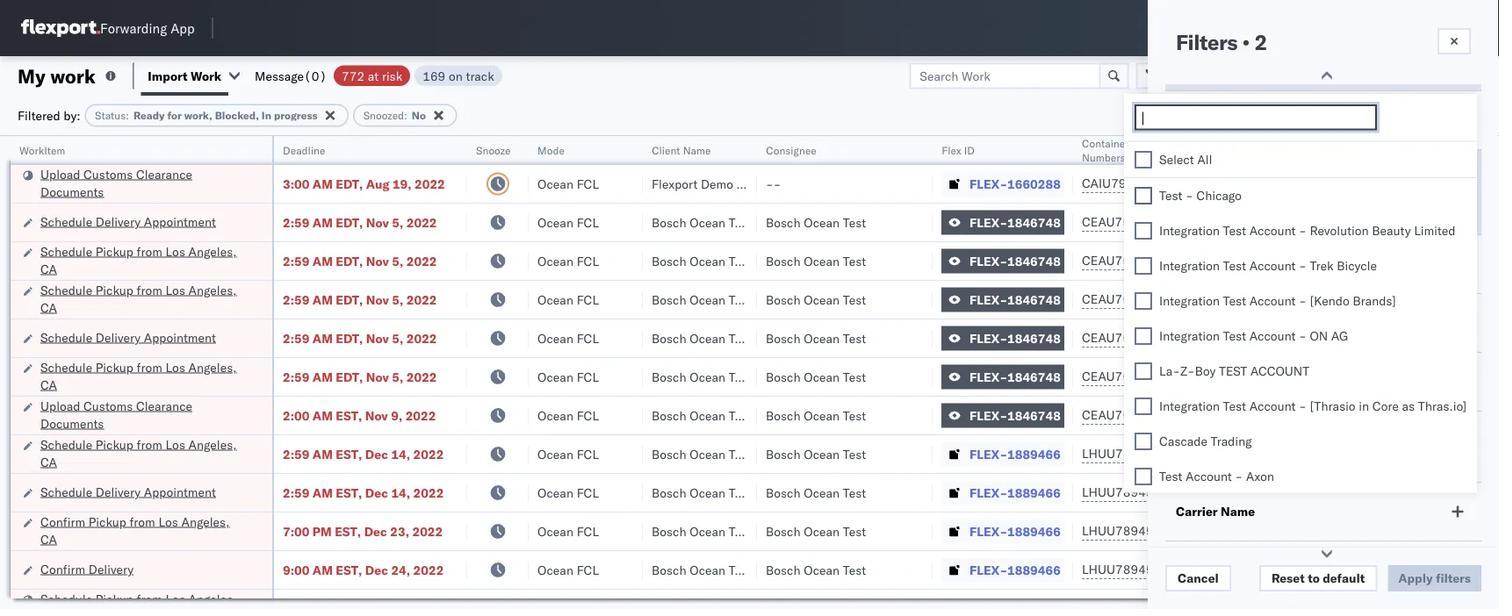 Task type: vqa. For each thing, say whether or not it's contained in the screenshot.
the middle port
yes



Task type: describe. For each thing, give the bounding box(es) containing it.
flex id
[[942, 144, 975, 157]]

angeles, for 2nd schedule pickup from los angeles, ca 'button' from the top of the page's schedule pickup from los angeles, ca link
[[189, 282, 237, 298]]

schedule for schedule pickup from los angeles, ca link corresponding to fifth schedule pickup from los angeles, ca 'button' from the bottom
[[40, 244, 92, 259]]

ocean fcl for 2:59 am est, dec 14, 2022 schedule delivery appointment link
[[538, 485, 599, 501]]

confirm delivery link
[[40, 561, 134, 579]]

ready
[[134, 109, 165, 122]]

2 edt, from the top
[[336, 215, 363, 230]]

bicycle
[[1338, 258, 1378, 273]]

exception
[[1225, 68, 1283, 83]]

•
[[1243, 29, 1250, 55]]

jawla for upload customs clearance documents
[[1459, 176, 1489, 192]]

revolution
[[1310, 223, 1369, 238]]

reset
[[1272, 571, 1305, 586]]

pickup for 3rd schedule pickup from los angeles, ca 'button'
[[96, 360, 134, 375]]

uetu5238478 for schedule pickup from los angeles, ca
[[1176, 446, 1262, 462]]

resize handle column header for workitem
[[251, 136, 272, 610]]

status
[[95, 109, 126, 122]]

2 test123456 from the top
[[1197, 253, 1271, 269]]

4 abcdefg78456546 from the top
[[1197, 563, 1315, 578]]

5 flex-1846748 from the top
[[970, 369, 1061, 385]]

from for schedule pickup from los angeles, ca link for fourth schedule pickup from los angeles, ca 'button' from the top
[[137, 437, 162, 453]]

est, for confirm pickup from los angeles, ca
[[335, 524, 361, 539]]

9:00 am est, dec 24, 2022
[[283, 563, 444, 578]]

edt, for 2nd schedule pickup from los angeles, ca 'button' from the top of the page's schedule pickup from los angeles, ca link
[[336, 292, 363, 308]]

workitem
[[19, 144, 65, 157]]

2 vertical spatial name
[[1221, 504, 1256, 520]]

hlxu8034992 for schedule delivery appointment button for 2:59 am edt, nov 5, 2022
[[1269, 330, 1355, 346]]

blocked,
[[215, 109, 259, 122]]

arrival port
[[1177, 315, 1245, 331]]

los for 3rd schedule pickup from los angeles, ca 'button'
[[166, 360, 185, 375]]

list box containing select all
[[1125, 142, 1478, 610]]

progress
[[274, 109, 318, 122]]

am for 2:59 am edt, nov 5, 2022 schedule delivery appointment link
[[313, 331, 333, 346]]

clearance for 3:00 am edt, aug 19, 2022
[[136, 167, 192, 182]]

schedule for schedule pickup from los angeles, ca link for fourth schedule pickup from los angeles, ca 'button' from the top
[[40, 437, 92, 453]]

clearance for 2:00 am est, nov 9, 2022
[[136, 398, 192, 414]]

la-z-boy test account
[[1160, 363, 1310, 379]]

7 2:59 from the top
[[283, 485, 310, 501]]

trek
[[1310, 258, 1334, 273]]

schedule pickup from los angeles, ca for fourth schedule pickup from los angeles, ca 'button' from the top
[[40, 437, 237, 470]]

schedule delivery appointment button for 2:59 am est, dec 14, 2022
[[40, 484, 216, 503]]

1 horizontal spatial mode
[[1177, 112, 1209, 128]]

cancel
[[1178, 571, 1219, 586]]

filters
[[1177, 29, 1238, 55]]

los for 2nd schedule pickup from los angeles, ca 'button' from the top of the page
[[166, 282, 185, 298]]

11 flex- from the top
[[970, 563, 1008, 578]]

24,
[[391, 563, 410, 578]]

flex-1889466 for schedule pickup from los angeles, ca
[[970, 447, 1061, 462]]

integration for integration test account - revolution beauty limited
[[1160, 223, 1220, 238]]

1 1846748 from the top
[[1008, 215, 1061, 230]]

6 test123456 from the top
[[1197, 408, 1271, 424]]

from for 2nd schedule pickup from los angeles, ca 'button' from the top of the page's schedule pickup from los angeles, ca link
[[137, 282, 162, 298]]

6 1846748 from the top
[[1008, 408, 1061, 424]]

ceau7522281, hlxu6269489, hlxu8034992 for 2nd schedule pickup from los angeles, ca 'button' from the top of the page
[[1082, 292, 1355, 307]]

to
[[1308, 571, 1320, 586]]

reset to default
[[1272, 571, 1366, 586]]

1 schedule delivery appointment button from the top
[[40, 213, 216, 232]]

6 flex-1846748 from the top
[[970, 408, 1061, 424]]

1 vertical spatial client name
[[1177, 171, 1249, 187]]

boy
[[1195, 363, 1216, 379]]

lhuu7894563, for confirm pickup from los angeles, ca
[[1082, 524, 1173, 539]]

schedule for 3rd schedule delivery appointment link from the bottom
[[40, 214, 92, 229]]

am for schedule pickup from los angeles, ca link for fourth schedule pickup from los angeles, ca 'button' from the top
[[313, 447, 333, 462]]

3 2:59 from the top
[[283, 292, 310, 308]]

upload for 2:00 am est, nov 9, 2022
[[40, 398, 80, 414]]

ca for schedule pickup from los angeles, ca link for 3rd schedule pickup from los angeles, ca 'button'
[[40, 377, 57, 393]]

5 test123456 from the top
[[1197, 369, 1271, 385]]

2 ocean fcl from the top
[[538, 215, 599, 230]]

all
[[1198, 152, 1213, 167]]

account for trek
[[1250, 258, 1296, 273]]

integration test account - [kendo brands]
[[1160, 293, 1397, 308]]

6 2:59 from the top
[[283, 447, 310, 462]]

client name inside button
[[652, 144, 711, 157]]

snoozed
[[363, 109, 404, 122]]

5 schedule pickup from los angeles, ca button from the top
[[40, 591, 250, 610]]

10 flex- from the top
[[970, 524, 1008, 539]]

from for schedule pickup from los angeles, ca link corresponding to fifth schedule pickup from los angeles, ca 'button' from the bottom
[[137, 244, 162, 259]]

4 ceau7522281, hlxu6269489, hlxu8034992 from the top
[[1082, 330, 1355, 346]]

flexport
[[652, 176, 698, 192]]

1 ceau7522281, hlxu6269489, hlxu8034992 from the top
[[1082, 214, 1355, 230]]

3 test123456 from the top
[[1197, 292, 1271, 308]]

23,
[[390, 524, 409, 539]]

2 1846748 from the top
[[1008, 253, 1061, 269]]

schedule pickup from los angeles, ca link for fifth schedule pickup from los angeles, ca 'button' from the bottom
[[40, 243, 250, 278]]

workitem button
[[11, 140, 255, 157]]

confirm pickup from los angeles, ca
[[40, 514, 230, 547]]

1 test123456 from the top
[[1197, 215, 1271, 230]]

hlxu8034992 for 2:00 am est, nov 9, 2022 upload customs clearance documents button
[[1269, 408, 1355, 423]]

as
[[1403, 398, 1416, 414]]

final port
[[1177, 374, 1234, 390]]

schedule delivery appointment button for 2:59 am edt, nov 5, 2022
[[40, 329, 216, 348]]

port for departure port
[[1240, 257, 1265, 272]]

4 uetu5238478 from the top
[[1176, 562, 1262, 578]]

container
[[1082, 137, 1130, 150]]

1660288
[[1008, 176, 1061, 192]]

appointment for 2:59 am est, dec 14, 2022
[[144, 485, 216, 500]]

carrier name
[[1177, 504, 1256, 520]]

resize handle column header for mode
[[622, 136, 643, 610]]

1 flex-1846748 from the top
[[970, 215, 1061, 230]]

5 flex- from the top
[[970, 331, 1008, 346]]

4 test123456 from the top
[[1197, 331, 1271, 346]]

z-
[[1181, 363, 1196, 379]]

angeles, for first schedule pickup from los angeles, ca 'button' from the bottom's schedule pickup from los angeles, ca link
[[189, 592, 237, 607]]

2 gaurav jawla from the top
[[1416, 215, 1489, 230]]

account for on
[[1250, 328, 1296, 344]]

1889466 for confirm pickup from los angeles, ca
[[1008, 524, 1061, 539]]

1 ceau7522281, from the top
[[1082, 214, 1173, 230]]

caiu7969337
[[1082, 176, 1165, 191]]

terminal
[[1177, 433, 1228, 449]]

axon
[[1247, 469, 1275, 484]]

import
[[148, 68, 188, 83]]

5 1846748 from the top
[[1008, 369, 1061, 385]]

ymluw236679313
[[1197, 176, 1310, 192]]

resize handle column header for mbl/mawb numbers
[[1387, 136, 1408, 610]]

2 flex- from the top
[[970, 215, 1008, 230]]

4 2:59 from the top
[[283, 331, 310, 346]]

6 fcl from the top
[[577, 369, 599, 385]]

arrival
[[1177, 315, 1217, 331]]

2:00
[[283, 408, 310, 424]]

4 schedule pickup from los angeles, ca button from the top
[[40, 436, 250, 473]]

omkar for ceau7522281, hlxu6269489, hlxu8034992
[[1416, 292, 1453, 308]]

dec for schedule delivery appointment
[[365, 485, 388, 501]]

1 vertical spatial name
[[1215, 171, 1249, 187]]

hlxu8034992 for fifth schedule pickup from los angeles, ca 'button' from the bottom
[[1269, 253, 1355, 268]]

11 ocean fcl from the top
[[538, 563, 599, 578]]

4 flex-1889466 from the top
[[970, 563, 1061, 578]]

2 ceau7522281, from the top
[[1082, 253, 1173, 268]]

uetu5238478 for confirm pickup from los angeles, ca
[[1176, 524, 1262, 539]]

for
[[167, 109, 182, 122]]

2 gaurav from the top
[[1416, 215, 1456, 230]]

1 fcl from the top
[[577, 176, 599, 192]]

select all
[[1160, 152, 1213, 167]]

1 2:59 am edt, nov 5, 2022 from the top
[[283, 215, 437, 230]]

core
[[1373, 398, 1400, 414]]

edt, for 2:59 am edt, nov 5, 2022 schedule delivery appointment link
[[336, 331, 363, 346]]

gaurav for schedule pickup from los angeles, ca
[[1416, 253, 1456, 269]]

am for schedule pickup from los angeles, ca link corresponding to fifth schedule pickup from los angeles, ca 'button' from the bottom
[[313, 253, 333, 269]]

jawla for schedule pickup from los angeles, ca
[[1459, 253, 1489, 269]]

1 hlxu6269489, from the top
[[1176, 214, 1266, 230]]

5 2:59 from the top
[[283, 369, 310, 385]]

my
[[18, 64, 46, 88]]

10 am from the top
[[313, 563, 333, 578]]

2:59 am est, dec 14, 2022 for schedule pickup from los angeles, ca
[[283, 447, 444, 462]]

8 fcl from the top
[[577, 447, 599, 462]]

confirm pickup from los angeles, ca button
[[40, 514, 250, 550]]

schedule pickup from los angeles, ca for first schedule pickup from los angeles, ca 'button' from the bottom
[[40, 592, 237, 610]]

numbers for container numbers
[[1082, 151, 1126, 164]]

7:00 pm est, dec 23, 2022
[[283, 524, 443, 539]]

4 ceau7522281, from the top
[[1082, 330, 1173, 346]]

terminal (firms code)
[[1177, 433, 1277, 461]]

pm
[[313, 524, 332, 539]]

from for first schedule pickup from los angeles, ca 'button' from the bottom's schedule pickup from los angeles, ca link
[[137, 592, 162, 607]]

1 2:59 from the top
[[283, 215, 310, 230]]

7 fcl from the top
[[577, 408, 599, 424]]

upload customs clearance documents for 3:00 am edt, aug 19, 2022
[[40, 167, 192, 199]]

flex id button
[[933, 140, 1056, 157]]

demo
[[701, 176, 734, 192]]

11 fcl from the top
[[577, 563, 599, 578]]

2 am from the top
[[313, 215, 333, 230]]

work
[[191, 68, 221, 83]]

schedule delivery appointment link for 2:59 am edt, nov 5, 2022
[[40, 329, 216, 347]]

id
[[964, 144, 975, 157]]

169
[[423, 68, 446, 83]]

9,
[[391, 408, 403, 424]]

final
[[1177, 374, 1206, 390]]

integration for integration test account - [kendo brands]
[[1160, 293, 1220, 308]]

deadline
[[283, 144, 325, 157]]

2:59 am est, dec 14, 2022 for schedule delivery appointment
[[283, 485, 444, 501]]

integration test account - trek bicycle
[[1160, 258, 1378, 273]]

consignee inside consignee button
[[766, 144, 817, 157]]

import work
[[148, 68, 221, 83]]

19,
[[393, 176, 412, 192]]

message (0)
[[255, 68, 327, 83]]

4 lhuu7894563, from the top
[[1082, 562, 1173, 578]]

appointment for 2:59 am edt, nov 5, 2022
[[144, 330, 216, 345]]

edt, for schedule pickup from los angeles, ca link corresponding to fifth schedule pickup from los angeles, ca 'button' from the bottom
[[336, 253, 363, 269]]

1 5, from the top
[[392, 215, 404, 230]]

5, for schedule pickup from los angeles, ca link corresponding to fifth schedule pickup from los angeles, ca 'button' from the bottom
[[392, 253, 404, 269]]

code)
[[1177, 445, 1219, 461]]

1 flex- from the top
[[970, 176, 1008, 192]]

1 hlxu8034992 from the top
[[1269, 214, 1355, 230]]

thras.io]
[[1419, 398, 1468, 414]]

gaurav jawla for schedule delivery appointment
[[1416, 331, 1489, 346]]

ca for schedule pickup from los angeles, ca link corresponding to fifth schedule pickup from los angeles, ca 'button' from the bottom
[[40, 261, 57, 277]]

trading
[[1211, 434, 1253, 449]]

3:00
[[283, 176, 310, 192]]

angeles, for "confirm pickup from los angeles, ca" "link"
[[181, 514, 230, 530]]

5 ceau7522281, from the top
[[1082, 369, 1173, 384]]

risk
[[382, 68, 403, 83]]

4 2:59 am edt, nov 5, 2022 from the top
[[283, 331, 437, 346]]

forwarding app
[[100, 20, 195, 36]]

schedule pickup from los angeles, ca for fifth schedule pickup from los angeles, ca 'button' from the bottom
[[40, 244, 237, 277]]

3 ceau7522281, from the top
[[1082, 292, 1173, 307]]

confirm delivery
[[40, 562, 134, 577]]

Search Work text field
[[910, 63, 1101, 89]]

resize handle column header for consignee
[[912, 136, 933, 610]]

deadline button
[[274, 140, 450, 157]]

ocean fcl for schedule pickup from los angeles, ca link for fourth schedule pickup from los angeles, ca 'button' from the top
[[538, 447, 599, 462]]

6 flex- from the top
[[970, 369, 1008, 385]]

9 fcl from the top
[[577, 485, 599, 501]]

hlxu6269489, for 2:00 am est, nov 9, 2022 upload customs clearance documents button
[[1176, 408, 1266, 423]]

filtered
[[18, 108, 60, 123]]

3 1846748 from the top
[[1008, 292, 1061, 308]]

in
[[1359, 398, 1370, 414]]

documents for 2:00
[[40, 416, 104, 431]]

3 flex- from the top
[[970, 253, 1008, 269]]

mode button
[[529, 140, 626, 157]]

flex
[[942, 144, 962, 157]]

port for final port
[[1209, 374, 1234, 390]]

3 resize handle column header from the left
[[508, 136, 529, 610]]

batch action
[[1402, 68, 1478, 83]]

2
[[1255, 29, 1268, 55]]

work,
[[184, 109, 212, 122]]

batch
[[1402, 68, 1437, 83]]

dec for confirm pickup from los angeles, ca
[[364, 524, 387, 539]]

169 on track
[[423, 68, 494, 83]]

limited
[[1415, 223, 1456, 238]]

lhuu7894563, for schedule delivery appointment
[[1082, 485, 1173, 500]]

abcdefg78456546 for confirm pickup from los angeles, ca
[[1197, 524, 1315, 539]]

schedule pickup from los angeles, ca link for fourth schedule pickup from los angeles, ca 'button' from the top
[[40, 436, 250, 471]]

angeles, for schedule pickup from los angeles, ca link for fourth schedule pickup from los angeles, ca 'button' from the top
[[189, 437, 237, 453]]

1 appointment from the top
[[144, 214, 216, 229]]



Task type: locate. For each thing, give the bounding box(es) containing it.
schedule delivery appointment for 2:59 am est, dec 14, 2022
[[40, 485, 216, 500]]

2 upload customs clearance documents from the top
[[40, 398, 192, 431]]

account up integration test account - [kendo brands]
[[1250, 258, 1296, 273]]

hlxu8034992 down [kendo
[[1269, 330, 1355, 346]]

2 jawla from the top
[[1459, 215, 1489, 230]]

7 ocean fcl from the top
[[538, 408, 599, 424]]

pickup for fifth schedule pickup from los angeles, ca 'button' from the bottom
[[96, 244, 134, 259]]

app
[[171, 20, 195, 36]]

confirm inside confirm pickup from los angeles, ca
[[40, 514, 85, 530]]

upload customs clearance documents button for 2:00 am est, nov 9, 2022
[[40, 398, 250, 434]]

5 fcl from the top
[[577, 331, 599, 346]]

4 schedule pickup from los angeles, ca from the top
[[40, 437, 237, 470]]

schedule pickup from los angeles, ca
[[40, 244, 237, 277], [40, 282, 237, 315], [40, 360, 237, 393], [40, 437, 237, 470], [40, 592, 237, 610]]

abcdefg78456546 for schedule delivery appointment
[[1197, 485, 1315, 501]]

3 ca from the top
[[40, 377, 57, 393]]

delivery inside "link"
[[88, 562, 134, 577]]

schedule pickup from los angeles, ca link for 3rd schedule pickup from los angeles, ca 'button'
[[40, 359, 250, 394]]

schedule delivery appointment button
[[40, 213, 216, 232], [40, 329, 216, 348], [40, 484, 216, 503]]

list box
[[1125, 142, 1478, 610]]

2:59 am edt, nov 5, 2022 for 3rd schedule pickup from los angeles, ca 'button'
[[283, 369, 437, 385]]

None checkbox
[[1135, 187, 1153, 204], [1135, 222, 1153, 239], [1135, 327, 1153, 345], [1135, 433, 1153, 450], [1135, 468, 1153, 485], [1135, 187, 1153, 204], [1135, 222, 1153, 239], [1135, 327, 1153, 345], [1135, 433, 1153, 450], [1135, 468, 1153, 485]]

gaurav jawla right beauty
[[1416, 215, 1489, 230]]

5 am from the top
[[313, 331, 333, 346]]

est, for schedule delivery appointment
[[336, 485, 362, 501]]

aug
[[366, 176, 390, 192]]

name inside button
[[683, 144, 711, 157]]

8 flex- from the top
[[970, 447, 1008, 462]]

1 vertical spatial 14,
[[391, 485, 410, 501]]

2 vertical spatial schedule delivery appointment button
[[40, 484, 216, 503]]

0 vertical spatial customs
[[84, 167, 133, 182]]

1 vertical spatial clearance
[[136, 398, 192, 414]]

angeles, for schedule pickup from los angeles, ca link for 3rd schedule pickup from los angeles, ca 'button'
[[189, 360, 237, 375]]

numbers inside button
[[1261, 144, 1304, 157]]

1 vertical spatial customs
[[84, 398, 133, 414]]

at
[[368, 68, 379, 83]]

account
[[1251, 363, 1310, 379]]

: for status
[[126, 109, 129, 122]]

angeles, for schedule pickup from los angeles, ca link corresponding to fifth schedule pickup from los angeles, ca 'button' from the bottom
[[189, 244, 237, 259]]

port up integration test account - [kendo brands]
[[1240, 257, 1265, 272]]

file exception
[[1200, 68, 1283, 83]]

flexport. image
[[21, 19, 100, 37]]

est, for upload customs clearance documents
[[336, 408, 362, 424]]

hlxu6269489, for fifth schedule pickup from los angeles, ca 'button' from the bottom
[[1176, 253, 1266, 268]]

6 ocean fcl from the top
[[538, 369, 599, 385]]

omkar savant for ceau7522281, hlxu6269489, hlxu8034992
[[1416, 292, 1494, 308]]

by:
[[64, 108, 80, 123]]

0 horizontal spatial client
[[652, 144, 680, 157]]

1 vertical spatial documents
[[40, 416, 104, 431]]

3 gaurav jawla from the top
[[1416, 253, 1489, 269]]

2 flex-1846748 from the top
[[970, 253, 1061, 269]]

dec up 7:00 pm est, dec 23, 2022 at the left bottom of the page
[[365, 485, 388, 501]]

schedule
[[40, 214, 92, 229], [40, 244, 92, 259], [40, 282, 92, 298], [40, 330, 92, 345], [40, 360, 92, 375], [40, 437, 92, 453], [40, 485, 92, 500], [40, 592, 92, 607]]

4 fcl from the top
[[577, 292, 599, 308]]

flex-1846748
[[970, 215, 1061, 230], [970, 253, 1061, 269], [970, 292, 1061, 308], [970, 331, 1061, 346], [970, 369, 1061, 385], [970, 408, 1061, 424]]

client name
[[652, 144, 711, 157], [1177, 171, 1249, 187]]

uetu5238478 for schedule delivery appointment
[[1176, 485, 1262, 500]]

confirm delivery button
[[40, 561, 134, 580]]

3 1889466 from the top
[[1008, 524, 1061, 539]]

1 schedule from the top
[[40, 214, 92, 229]]

los inside confirm pickup from los angeles, ca
[[159, 514, 178, 530]]

ag
[[1332, 328, 1349, 344]]

angeles,
[[189, 244, 237, 259], [189, 282, 237, 298], [189, 360, 237, 375], [189, 437, 237, 453], [181, 514, 230, 530], [189, 592, 237, 607]]

1 ca from the top
[[40, 261, 57, 277]]

numbers inside container numbers
[[1082, 151, 1126, 164]]

gaurav up thras.io]
[[1416, 331, 1456, 346]]

name up chicago
[[1215, 171, 1249, 187]]

1 horizontal spatial numbers
[[1261, 144, 1304, 157]]

upload customs clearance documents button
[[40, 166, 250, 203], [40, 398, 250, 434]]

4 1889466 from the top
[[1008, 563, 1061, 578]]

0 vertical spatial upload customs clearance documents
[[40, 167, 192, 199]]

1 vertical spatial port
[[1220, 315, 1245, 331]]

2 schedule delivery appointment from the top
[[40, 330, 216, 345]]

schedule pickup from los angeles, ca link
[[40, 243, 250, 278], [40, 282, 250, 317], [40, 359, 250, 394], [40, 436, 250, 471], [40, 591, 250, 610]]

1 horizontal spatial :
[[404, 109, 408, 122]]

2 fcl from the top
[[577, 215, 599, 230]]

gaurav for schedule delivery appointment
[[1416, 331, 1456, 346]]

mbl/mawb numbers button
[[1188, 140, 1390, 157]]

file exception button
[[1173, 63, 1294, 89], [1173, 63, 1294, 89]]

1 vertical spatial schedule delivery appointment
[[40, 330, 216, 345]]

2:59 am est, dec 14, 2022 up 7:00 pm est, dec 23, 2022 at the left bottom of the page
[[283, 485, 444, 501]]

dec for schedule pickup from los angeles, ca
[[365, 447, 388, 462]]

abcdefg78456546
[[1197, 447, 1315, 462], [1197, 485, 1315, 501], [1197, 524, 1315, 539], [1197, 563, 1315, 578]]

: for snoozed
[[404, 109, 408, 122]]

mode up select all
[[1177, 112, 1209, 128]]

4 hlxu6269489, from the top
[[1176, 330, 1266, 346]]

ceau7522281, hlxu6269489, hlxu8034992
[[1082, 214, 1355, 230], [1082, 253, 1355, 268], [1082, 292, 1355, 307], [1082, 330, 1355, 346], [1082, 369, 1355, 384], [1082, 408, 1355, 423]]

confirm for confirm delivery
[[40, 562, 85, 577]]

5, for 2:59 am edt, nov 5, 2022 schedule delivery appointment link
[[392, 331, 404, 346]]

10 resize handle column header from the left
[[1468, 136, 1489, 610]]

resize handle column header
[[251, 136, 272, 610], [446, 136, 467, 610], [508, 136, 529, 610], [622, 136, 643, 610], [736, 136, 757, 610], [912, 136, 933, 610], [1053, 136, 1074, 610], [1167, 136, 1188, 610], [1387, 136, 1408, 610], [1468, 136, 1489, 610]]

from for schedule pickup from los angeles, ca link for 3rd schedule pickup from los angeles, ca 'button'
[[137, 360, 162, 375]]

0 vertical spatial schedule delivery appointment button
[[40, 213, 216, 232]]

4 1846748 from the top
[[1008, 331, 1061, 346]]

1 vertical spatial upload
[[40, 398, 80, 414]]

1 vertical spatial client
[[1177, 171, 1212, 187]]

14, for schedule delivery appointment
[[391, 485, 410, 501]]

1 vertical spatial omkar
[[1416, 524, 1453, 539]]

0 vertical spatial upload customs clearance documents button
[[40, 166, 250, 203]]

client inside button
[[652, 144, 680, 157]]

--
[[766, 176, 781, 192]]

3 lhuu7894563, from the top
[[1082, 524, 1173, 539]]

schedule pickup from los angeles, ca button
[[40, 243, 250, 280], [40, 282, 250, 319], [40, 359, 250, 396], [40, 436, 250, 473], [40, 591, 250, 610]]

delivery for 2:59 am est, dec 14, 2022 schedule delivery appointment link
[[96, 485, 141, 500]]

7 flex- from the top
[[970, 408, 1008, 424]]

actions
[[1447, 144, 1483, 157]]

1889466 for schedule delivery appointment
[[1008, 485, 1061, 501]]

1 vertical spatial mode
[[538, 144, 565, 157]]

1 schedule delivery appointment link from the top
[[40, 213, 216, 231]]

2 resize handle column header from the left
[[446, 136, 467, 610]]

[kendo
[[1310, 293, 1350, 308]]

schedule pickup from los angeles, ca link for first schedule pickup from los angeles, ca 'button' from the bottom
[[40, 591, 250, 610]]

confirm down confirm pickup from los angeles, ca
[[40, 562, 85, 577]]

on
[[1310, 328, 1329, 344]]

2 2:59 am edt, nov 5, 2022 from the top
[[283, 253, 437, 269]]

am for schedule pickup from los angeles, ca link for 3rd schedule pickup from los angeles, ca 'button'
[[313, 369, 333, 385]]

5, for schedule pickup from los angeles, ca link for 3rd schedule pickup from los angeles, ca 'button'
[[392, 369, 404, 385]]

bosch
[[652, 215, 687, 230], [766, 215, 801, 230], [652, 253, 687, 269], [766, 253, 801, 269], [652, 292, 687, 308], [766, 292, 801, 308], [652, 331, 687, 346], [766, 331, 801, 346], [652, 369, 687, 385], [766, 369, 801, 385], [652, 408, 687, 424], [766, 408, 801, 424], [652, 447, 687, 462], [766, 447, 801, 462], [652, 485, 687, 501], [766, 485, 801, 501], [652, 524, 687, 539], [766, 524, 801, 539], [652, 563, 687, 578], [766, 563, 801, 578]]

1 vertical spatial schedule delivery appointment button
[[40, 329, 216, 348]]

lhuu7894563, uetu5238478 for schedule delivery appointment
[[1082, 485, 1262, 500]]

9 am from the top
[[313, 485, 333, 501]]

0 vertical spatial savant
[[1457, 292, 1494, 308]]

6 hlxu8034992 from the top
[[1269, 408, 1355, 423]]

pickup for first schedule pickup from los angeles, ca 'button' from the bottom
[[96, 592, 134, 607]]

4 flex- from the top
[[970, 292, 1008, 308]]

1 vertical spatial upload customs clearance documents link
[[40, 398, 250, 433]]

consignee up --
[[766, 144, 817, 157]]

1 vertical spatial 2:59 am est, dec 14, 2022
[[283, 485, 444, 501]]

2 vertical spatial port
[[1209, 374, 1234, 390]]

lhuu7894563, uetu5238478 for confirm pickup from los angeles, ca
[[1082, 524, 1262, 539]]

3 schedule from the top
[[40, 282, 92, 298]]

am for 'upload customs clearance documents' link corresponding to 2:00 am est, nov 9, 2022
[[313, 408, 333, 424]]

est, for schedule pickup from los angeles, ca
[[336, 447, 362, 462]]

1 upload customs clearance documents button from the top
[[40, 166, 250, 203]]

my work
[[18, 64, 96, 88]]

numbers down "container"
[[1082, 151, 1126, 164]]

account down the code)
[[1186, 469, 1233, 484]]

1 vertical spatial consignee
[[737, 176, 796, 192]]

edt, for 3:00 am edt, aug 19, 2022's 'upload customs clearance documents' link
[[336, 176, 363, 192]]

2:59 am edt, nov 5, 2022
[[283, 215, 437, 230], [283, 253, 437, 269], [283, 292, 437, 308], [283, 331, 437, 346], [283, 369, 437, 385]]

0 vertical spatial documents
[[40, 184, 104, 199]]

3 ceau7522281, hlxu6269489, hlxu8034992 from the top
[[1082, 292, 1355, 307]]

hlxu6269489, for 2nd schedule pickup from los angeles, ca 'button' from the top of the page
[[1176, 292, 1266, 307]]

1 uetu5238478 from the top
[[1176, 446, 1262, 462]]

1 schedule delivery appointment from the top
[[40, 214, 216, 229]]

0 horizontal spatial numbers
[[1082, 151, 1126, 164]]

pickup for 2nd schedule pickup from los angeles, ca 'button' from the top of the page
[[96, 282, 134, 298]]

in
[[262, 109, 271, 122]]

flex-1846748 button
[[942, 210, 1065, 235], [942, 210, 1065, 235], [942, 249, 1065, 274], [942, 249, 1065, 274], [942, 288, 1065, 312], [942, 288, 1065, 312], [942, 326, 1065, 351], [942, 326, 1065, 351], [942, 365, 1065, 390], [942, 365, 1065, 390], [942, 404, 1065, 428], [942, 404, 1065, 428]]

from inside confirm pickup from los angeles, ca
[[130, 514, 155, 530]]

5 5, from the top
[[392, 369, 404, 385]]

1 documents from the top
[[40, 184, 104, 199]]

772
[[342, 68, 365, 83]]

2 vertical spatial schedule delivery appointment
[[40, 485, 216, 500]]

14,
[[391, 447, 410, 462], [391, 485, 410, 501]]

integration for integration test account - [thrasio in core as thras.io]
[[1160, 398, 1220, 414]]

2 ca from the top
[[40, 300, 57, 315]]

0 vertical spatial omkar savant
[[1416, 292, 1494, 308]]

2 1889466 from the top
[[1008, 485, 1061, 501]]

am for 2nd schedule pickup from los angeles, ca 'button' from the top of the page's schedule pickup from los angeles, ca link
[[313, 292, 333, 308]]

batch action button
[[1375, 63, 1490, 89]]

est, up 7:00 pm est, dec 23, 2022 at the left bottom of the page
[[336, 485, 362, 501]]

0 horizontal spatial client name
[[652, 144, 711, 157]]

2 upload customs clearance documents button from the top
[[40, 398, 250, 434]]

numbers up ymluw236679313
[[1261, 144, 1304, 157]]

gaurav jawla up thras.io]
[[1416, 331, 1489, 346]]

documents
[[40, 184, 104, 199], [40, 416, 104, 431]]

6 ceau7522281, from the top
[[1082, 408, 1173, 423]]

upload customs clearance documents link for 2:00 am est, nov 9, 2022
[[40, 398, 250, 433]]

documents for 3:00
[[40, 184, 104, 199]]

None checkbox
[[1135, 151, 1153, 168], [1135, 257, 1153, 275], [1135, 292, 1153, 310], [1135, 362, 1153, 380], [1135, 398, 1153, 415], [1135, 151, 1153, 168], [1135, 257, 1153, 275], [1135, 292, 1153, 310], [1135, 362, 1153, 380], [1135, 398, 1153, 415]]

lhuu7894563, up cancel button
[[1082, 524, 1173, 539]]

6 ceau7522281, hlxu6269489, hlxu8034992 from the top
[[1082, 408, 1355, 423]]

hlxu8034992 down trek
[[1269, 292, 1355, 307]]

client name up flexport
[[652, 144, 711, 157]]

gaurav right beauty
[[1416, 215, 1456, 230]]

2 2:59 am est, dec 14, 2022 from the top
[[283, 485, 444, 501]]

forwarding app link
[[21, 19, 195, 37]]

gaurav jawla for schedule pickup from los angeles, ca
[[1416, 253, 1489, 269]]

(firms
[[1231, 433, 1277, 449]]

resize handle column header for client name
[[736, 136, 757, 610]]

gaurav jawla down the limited
[[1416, 253, 1489, 269]]

0 horizontal spatial :
[[126, 109, 129, 122]]

4 lhuu7894563, uetu5238478 from the top
[[1082, 562, 1262, 578]]

1 horizontal spatial client
[[1177, 171, 1212, 187]]

action
[[1440, 68, 1478, 83]]

6 schedule from the top
[[40, 437, 92, 453]]

2 lhuu7894563, from the top
[[1082, 485, 1173, 500]]

port right arrival
[[1220, 315, 1245, 331]]

ceau7522281, hlxu6269489, hlxu8034992 for fifth schedule pickup from los angeles, ca 'button' from the bottom
[[1082, 253, 1355, 268]]

ca for schedule pickup from los angeles, ca link for fourth schedule pickup from los angeles, ca 'button' from the top
[[40, 455, 57, 470]]

est, left 9,
[[336, 408, 362, 424]]

1 resize handle column header from the left
[[251, 136, 272, 610]]

flex-1889466 for confirm pickup from los angeles, ca
[[970, 524, 1061, 539]]

lhuu7894563, left cancel
[[1082, 562, 1173, 578]]

flex-1660288 button
[[942, 172, 1065, 196], [942, 172, 1065, 196]]

4 gaurav jawla from the top
[[1416, 331, 1489, 346]]

: left ready
[[126, 109, 129, 122]]

departure
[[1177, 257, 1237, 272]]

dec left 23,
[[364, 524, 387, 539]]

name
[[683, 144, 711, 157], [1215, 171, 1249, 187], [1221, 504, 1256, 520]]

upload customs clearance documents link for 3:00 am edt, aug 19, 2022
[[40, 166, 250, 201]]

2 5, from the top
[[392, 253, 404, 269]]

jawla for schedule delivery appointment
[[1459, 331, 1489, 346]]

client up flexport
[[652, 144, 680, 157]]

ocean fcl for 'upload customs clearance documents' link corresponding to 2:00 am est, nov 9, 2022
[[538, 408, 599, 424]]

7 resize handle column header from the left
[[1053, 136, 1074, 610]]

4 flex-1846748 from the top
[[970, 331, 1061, 346]]

1 2:59 am est, dec 14, 2022 from the top
[[283, 447, 444, 462]]

los for fourth schedule pickup from los angeles, ca 'button' from the top
[[166, 437, 185, 453]]

ocean fcl for 3:00 am edt, aug 19, 2022's 'upload customs clearance documents' link
[[538, 176, 599, 192]]

0 horizontal spatial mode
[[538, 144, 565, 157]]

upload customs clearance documents link
[[40, 166, 250, 201], [40, 398, 250, 433]]

0 vertical spatial name
[[683, 144, 711, 157]]

3 flex-1889466 from the top
[[970, 524, 1061, 539]]

14, up 23,
[[391, 485, 410, 501]]

hlxu8034992 for 2nd schedule pickup from los angeles, ca 'button' from the top of the page
[[1269, 292, 1355, 307]]

1 vertical spatial omkar savant
[[1416, 524, 1494, 539]]

None text field
[[1141, 111, 1376, 126]]

gaurav
[[1416, 176, 1456, 192], [1416, 215, 1456, 230], [1416, 253, 1456, 269], [1416, 331, 1456, 346]]

0 vertical spatial schedule delivery appointment
[[40, 214, 216, 229]]

0 vertical spatial schedule delivery appointment link
[[40, 213, 216, 231]]

account down integration test account - [kendo brands]
[[1250, 328, 1296, 344]]

8 am from the top
[[313, 447, 333, 462]]

brands]
[[1353, 293, 1397, 308]]

select
[[1160, 152, 1195, 167]]

: left no
[[404, 109, 408, 122]]

gaurav for upload customs clearance documents
[[1416, 176, 1456, 192]]

2:59 am edt, nov 5, 2022 for fifth schedule pickup from los angeles, ca 'button' from the bottom
[[283, 253, 437, 269]]

0 vertical spatial omkar
[[1416, 292, 1453, 308]]

on
[[449, 68, 463, 83]]

3 schedule delivery appointment button from the top
[[40, 484, 216, 503]]

ocean fcl for "confirm pickup from los angeles, ca" "link"
[[538, 524, 599, 539]]

schedule delivery appointment
[[40, 214, 216, 229], [40, 330, 216, 345], [40, 485, 216, 500]]

1 vertical spatial savant
[[1457, 524, 1494, 539]]

upload customs clearance documents
[[40, 167, 192, 199], [40, 398, 192, 431]]

ca for first schedule pickup from los angeles, ca 'button' from the bottom's schedule pickup from los angeles, ca link
[[40, 609, 57, 610]]

est, right pm
[[335, 524, 361, 539]]

1 vertical spatial confirm
[[40, 562, 85, 577]]

container numbers button
[[1074, 133, 1170, 164]]

los for fifth schedule pickup from los angeles, ca 'button' from the bottom
[[166, 244, 185, 259]]

confirm pickup from los angeles, ca link
[[40, 514, 250, 549]]

2 abcdefg78456546 from the top
[[1197, 485, 1315, 501]]

integration test account - [thrasio in core as thras.io]
[[1160, 398, 1468, 414]]

9 flex- from the top
[[970, 485, 1008, 501]]

4 schedule pickup from los angeles, ca link from the top
[[40, 436, 250, 471]]

account down integration test account - trek bicycle at the right of the page
[[1250, 293, 1296, 308]]

pickup for fourth schedule pickup from los angeles, ca 'button' from the top
[[96, 437, 134, 453]]

uetu5238478
[[1176, 446, 1262, 462], [1176, 485, 1262, 500], [1176, 524, 1262, 539], [1176, 562, 1262, 578]]

0 vertical spatial upload
[[40, 167, 80, 182]]

lhuu7894563, left the code)
[[1082, 446, 1173, 462]]

mode right snooze
[[538, 144, 565, 157]]

0 vertical spatial port
[[1240, 257, 1265, 272]]

consignee right demo
[[737, 176, 796, 192]]

10 ocean fcl from the top
[[538, 524, 599, 539]]

0 vertical spatial mode
[[1177, 112, 1209, 128]]

pickup inside confirm pickup from los angeles, ca
[[88, 514, 126, 530]]

lhuu7894563,
[[1082, 446, 1173, 462], [1082, 485, 1173, 500], [1082, 524, 1173, 539], [1082, 562, 1173, 578]]

0 vertical spatial client name
[[652, 144, 711, 157]]

file
[[1200, 68, 1222, 83]]

gaurav down the limited
[[1416, 253, 1456, 269]]

default
[[1323, 571, 1366, 586]]

hlxu8034992 up trek
[[1269, 214, 1355, 230]]

flex-1660288
[[970, 176, 1061, 192]]

name up demo
[[683, 144, 711, 157]]

8 resize handle column header from the left
[[1167, 136, 1188, 610]]

nov
[[366, 215, 389, 230], [366, 253, 389, 269], [366, 292, 389, 308], [366, 331, 389, 346], [366, 369, 389, 385], [365, 408, 388, 424]]

0 vertical spatial clearance
[[136, 167, 192, 182]]

name right carrier
[[1221, 504, 1256, 520]]

0 vertical spatial upload customs clearance documents link
[[40, 166, 250, 201]]

los
[[166, 244, 185, 259], [166, 282, 185, 298], [166, 360, 185, 375], [166, 437, 185, 453], [159, 514, 178, 530], [166, 592, 185, 607]]

pickup for confirm pickup from los angeles, ca button
[[88, 514, 126, 530]]

confirm for confirm pickup from los angeles, ca
[[40, 514, 85, 530]]

9 resize handle column header from the left
[[1387, 136, 1408, 610]]

2 schedule pickup from los angeles, ca button from the top
[[40, 282, 250, 319]]

savant for lhuu7894563, uetu5238478
[[1457, 524, 1494, 539]]

los for confirm pickup from los angeles, ca button
[[159, 514, 178, 530]]

hlxu8034992 up integration test account - [thrasio in core as thras.io]
[[1269, 369, 1355, 384]]

ca
[[40, 261, 57, 277], [40, 300, 57, 315], [40, 377, 57, 393], [40, 455, 57, 470], [40, 532, 57, 547], [40, 609, 57, 610]]

2 lhuu7894563, uetu5238478 from the top
[[1082, 485, 1262, 500]]

lhuu7894563, down cascade
[[1082, 485, 1173, 500]]

3 flex-1846748 from the top
[[970, 292, 1061, 308]]

1 vertical spatial schedule delivery appointment link
[[40, 329, 216, 347]]

ocean fcl for 2:59 am edt, nov 5, 2022 schedule delivery appointment link
[[538, 331, 599, 346]]

est, down 7:00 pm est, dec 23, 2022 at the left bottom of the page
[[336, 563, 362, 578]]

track
[[466, 68, 494, 83]]

integration test account - revolution beauty limited
[[1160, 223, 1456, 238]]

port right final
[[1209, 374, 1234, 390]]

upload
[[40, 167, 80, 182], [40, 398, 80, 414]]

schedule for schedule pickup from los angeles, ca link for 3rd schedule pickup from los angeles, ca 'button'
[[40, 360, 92, 375]]

hlxu8034992 left in
[[1269, 408, 1355, 423]]

5,
[[392, 215, 404, 230], [392, 253, 404, 269], [392, 292, 404, 308], [392, 331, 404, 346], [392, 369, 404, 385]]

flex-1889466 button
[[942, 442, 1065, 467], [942, 442, 1065, 467], [942, 481, 1065, 506], [942, 481, 1065, 506], [942, 520, 1065, 544], [942, 520, 1065, 544], [942, 558, 1065, 583], [942, 558, 1065, 583]]

est, down 2:00 am est, nov 9, 2022
[[336, 447, 362, 462]]

3:00 am edt, aug 19, 2022
[[283, 176, 445, 192]]

3 appointment from the top
[[144, 485, 216, 500]]

ocean fcl for schedule pickup from los angeles, ca link corresponding to fifth schedule pickup from los angeles, ca 'button' from the bottom
[[538, 253, 599, 269]]

2:59 am est, dec 14, 2022 down 2:00 am est, nov 9, 2022
[[283, 447, 444, 462]]

2 vertical spatial schedule delivery appointment link
[[40, 484, 216, 501]]

2022
[[415, 176, 445, 192], [407, 215, 437, 230], [407, 253, 437, 269], [407, 292, 437, 308], [407, 331, 437, 346], [407, 369, 437, 385], [406, 408, 436, 424], [413, 447, 444, 462], [413, 485, 444, 501], [413, 524, 443, 539], [413, 563, 444, 578]]

ocean fcl for schedule pickup from los angeles, ca link for 3rd schedule pickup from los angeles, ca 'button'
[[538, 369, 599, 385]]

3 jawla from the top
[[1459, 253, 1489, 269]]

8 ocean fcl from the top
[[538, 447, 599, 462]]

departure port
[[1177, 257, 1265, 272]]

confirm up confirm delivery
[[40, 514, 85, 530]]

dec down 2:00 am est, nov 9, 2022
[[365, 447, 388, 462]]

1 vertical spatial upload customs clearance documents
[[40, 398, 192, 431]]

appointment
[[144, 214, 216, 229], [144, 330, 216, 345], [144, 485, 216, 500]]

Search Shipments (/) text field
[[1163, 15, 1333, 41]]

dec left 24,
[[365, 563, 388, 578]]

4 schedule from the top
[[40, 330, 92, 345]]

account up integration test account - trek bicycle at the right of the page
[[1250, 223, 1296, 238]]

7 am from the top
[[313, 408, 333, 424]]

0 vertical spatial appointment
[[144, 214, 216, 229]]

7 schedule from the top
[[40, 485, 92, 500]]

14, down 9,
[[391, 447, 410, 462]]

3 gaurav from the top
[[1416, 253, 1456, 269]]

5 schedule pickup from los angeles, ca from the top
[[40, 592, 237, 610]]

2:59 am edt, nov 5, 2022 for 2nd schedule pickup from los angeles, ca 'button' from the top of the page
[[283, 292, 437, 308]]

0 vertical spatial 2:59 am est, dec 14, 2022
[[283, 447, 444, 462]]

abcdefg78456546 for schedule pickup from los angeles, ca
[[1197, 447, 1315, 462]]

angeles, inside confirm pickup from los angeles, ca
[[181, 514, 230, 530]]

0 vertical spatial client
[[652, 144, 680, 157]]

10 fcl from the top
[[577, 524, 599, 539]]

0 vertical spatial confirm
[[40, 514, 85, 530]]

integration for integration test account - trek bicycle
[[1160, 258, 1220, 273]]

7:00
[[283, 524, 310, 539]]

schedule pickup from los angeles, ca for 3rd schedule pickup from los angeles, ca 'button'
[[40, 360, 237, 393]]

omkar savant for lhuu7894563, uetu5238478
[[1416, 524, 1494, 539]]

client up test - chicago
[[1177, 171, 1212, 187]]

1 horizontal spatial client name
[[1177, 171, 1249, 187]]

hlxu6269489, for 3rd schedule pickup from los angeles, ca 'button'
[[1176, 369, 1266, 384]]

2 customs from the top
[[84, 398, 133, 414]]

1 gaurav from the top
[[1416, 176, 1456, 192]]

schedule pickup from los angeles, ca link for 2nd schedule pickup from los angeles, ca 'button' from the top of the page
[[40, 282, 250, 317]]

2 : from the left
[[404, 109, 408, 122]]

flex-1889466 for schedule delivery appointment
[[970, 485, 1061, 501]]

1 vertical spatial appointment
[[144, 330, 216, 345]]

ocean fcl for 2nd schedule pickup from los angeles, ca 'button' from the top of the page's schedule pickup from los angeles, ca link
[[538, 292, 599, 308]]

gaurav down operator
[[1416, 176, 1456, 192]]

1 vertical spatial upload customs clearance documents button
[[40, 398, 250, 434]]

account down account at the bottom right of page
[[1250, 398, 1296, 414]]

schedule delivery appointment link for 2:59 am est, dec 14, 2022
[[40, 484, 216, 501]]

snooze
[[476, 144, 511, 157]]

hlxu8034992 down integration test account - revolution beauty limited
[[1269, 253, 1355, 268]]

mode inside button
[[538, 144, 565, 157]]

1 omkar savant from the top
[[1416, 292, 1494, 308]]

3 schedule pickup from los angeles, ca button from the top
[[40, 359, 250, 396]]

2 2:59 from the top
[[283, 253, 310, 269]]

gaurav jawla down actions
[[1416, 176, 1489, 192]]

hlxu6269489,
[[1176, 214, 1266, 230], [1176, 253, 1266, 268], [1176, 292, 1266, 307], [1176, 330, 1266, 346], [1176, 369, 1266, 384], [1176, 408, 1266, 423]]

0 vertical spatial 14,
[[391, 447, 410, 462]]

1 schedule pickup from los angeles, ca button from the top
[[40, 243, 250, 280]]

0 vertical spatial consignee
[[766, 144, 817, 157]]

upload for 3:00 am edt, aug 19, 2022
[[40, 167, 80, 182]]

ceau7522281,
[[1082, 214, 1173, 230], [1082, 253, 1173, 268], [1082, 292, 1173, 307], [1082, 330, 1173, 346], [1082, 369, 1173, 384], [1082, 408, 1173, 423]]

client name up chicago
[[1177, 171, 1249, 187]]

3 fcl from the top
[[577, 253, 599, 269]]

ca inside confirm pickup from los angeles, ca
[[40, 532, 57, 547]]

2 vertical spatial appointment
[[144, 485, 216, 500]]

1 : from the left
[[126, 109, 129, 122]]

:
[[126, 109, 129, 122], [404, 109, 408, 122]]

am
[[313, 176, 333, 192], [313, 215, 333, 230], [313, 253, 333, 269], [313, 292, 333, 308], [313, 331, 333, 346], [313, 369, 333, 385], [313, 408, 333, 424], [313, 447, 333, 462], [313, 485, 333, 501], [313, 563, 333, 578]]



